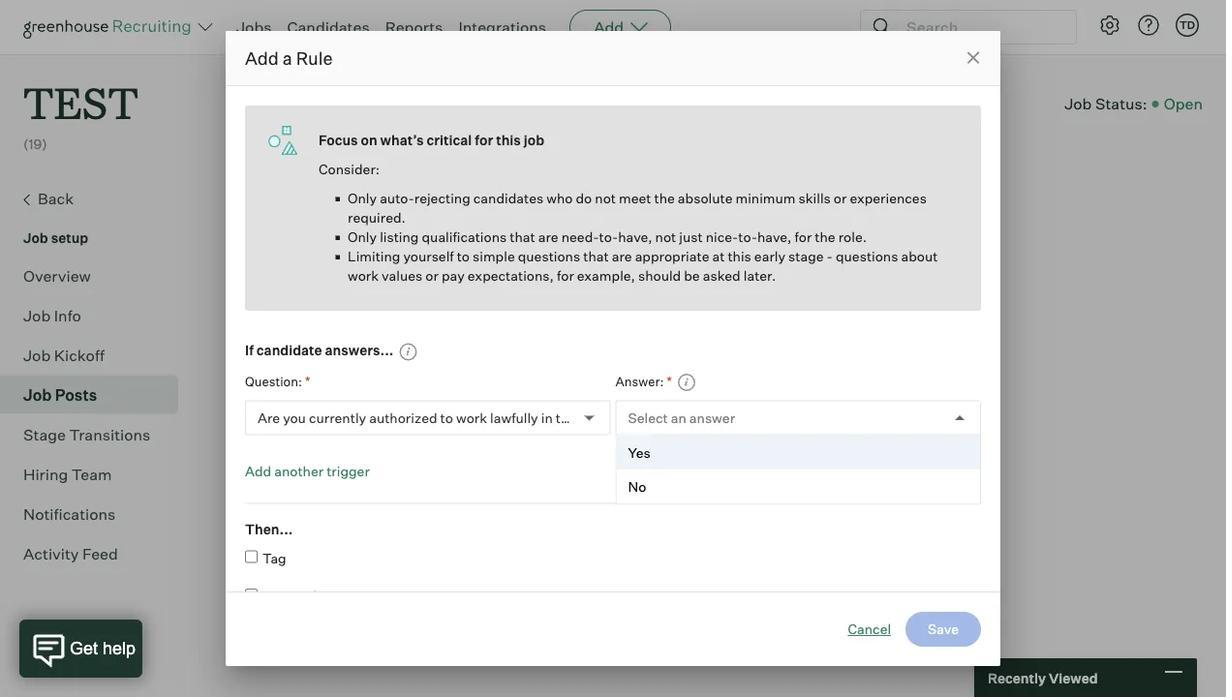 Task type: locate. For each thing, give the bounding box(es) containing it.
what
[[490, 347, 521, 364]]

asked
[[703, 267, 741, 284]]

0 horizontal spatial answer
[[690, 410, 736, 427]]

for left what
[[470, 347, 487, 364]]

a down candidates link
[[283, 47, 292, 69]]

questions down role.
[[836, 248, 899, 265]]

who
[[547, 190, 573, 207]]

answer: *
[[616, 373, 672, 390]]

tag
[[263, 550, 287, 567]]

minimum
[[736, 190, 796, 207]]

candidates link
[[287, 17, 370, 37]]

are left the need-
[[539, 229, 559, 246]]

example,
[[577, 267, 636, 284]]

job post
[[226, 180, 281, 197]]

like
[[671, 347, 693, 364]]

an
[[671, 410, 687, 427]]

no up the based
[[628, 479, 647, 496]]

post
[[253, 180, 281, 197]]

job for job info
[[23, 306, 51, 325]]

not up 'appropriate' at the top of page
[[656, 229, 677, 246]]

0 vertical spatial rule
[[296, 47, 333, 69]]

add a rule down experiences on the top right of page
[[886, 243, 954, 260]]

for left example,
[[557, 267, 574, 284]]

the right meet
[[655, 190, 675, 207]]

info
[[54, 306, 81, 325]]

1 horizontal spatial answer
[[739, 507, 784, 523]]

or down looks
[[623, 366, 636, 383]]

on right the "focus"
[[361, 132, 378, 149]]

cancel
[[848, 621, 892, 638]]

are
[[539, 229, 559, 246], [612, 248, 632, 265]]

reports
[[385, 17, 443, 37]]

have, down meet
[[618, 229, 653, 246]]

1 horizontal spatial have,
[[758, 229, 792, 246]]

consider:
[[319, 161, 380, 178]]

on inside 'add a rule' dialog
[[361, 132, 378, 149]]

only up limiting
[[348, 229, 377, 246]]

1 horizontal spatial to
[[457, 248, 470, 265]]

rules
[[302, 180, 338, 197]]

that right automatically apply tags, reject, and/or advance candidates based on how they answer application questions. icon
[[510, 229, 536, 246]]

to- up early
[[739, 229, 758, 246]]

job left kickoff
[[23, 346, 51, 365]]

for inside avoid mental shortcuts for what (or who) success looks like by refraining from asking questions about personality characteristics, individual interests, or personal background.
[[470, 347, 487, 364]]

0 horizontal spatial candidates
[[474, 190, 544, 207]]

0 horizontal spatial to-
[[599, 229, 618, 246]]

limiting
[[348, 248, 401, 265]]

test link
[[23, 54, 138, 135]]

1 vertical spatial about
[[922, 347, 958, 364]]

a
[[283, 47, 292, 69], [916, 243, 923, 260]]

have, up early
[[758, 229, 792, 246]]

add a rule down jobs
[[245, 47, 333, 69]]

1 horizontal spatial rule
[[926, 243, 954, 260]]

job status:
[[1065, 94, 1148, 113]]

no for no rules have been created yet. automatically apply tags, reject, and/or advance candidates based on how they answer application questions.
[[246, 485, 265, 502]]

no inside no rules have been created yet. automatically apply tags, reject, and/or advance candidates based on how they answer application questions.
[[246, 485, 265, 502]]

no inside 'add a rule' dialog
[[628, 479, 647, 496]]

add a rule dialog
[[226, 31, 1001, 667]]

to inside only auto-rejecting candidates who do not meet the absolute minimum skills or experiences required. only listing qualifications that are need-to-have, not just nice-to-have, for the role. limiting yourself to simple questions that are appropriate at this early stage - questions about work values or pay expectations, for example, should be asked later.
[[457, 248, 470, 265]]

1 vertical spatial or
[[426, 267, 439, 284]]

personal
[[639, 366, 694, 383]]

1 horizontal spatial or
[[623, 366, 636, 383]]

1 have, from the left
[[618, 229, 653, 246]]

job left post
[[226, 180, 250, 197]]

1 vertical spatial rule
[[926, 243, 954, 260]]

the right the 'in' on the left bottom of the page
[[556, 410, 577, 427]]

add a rule inside button
[[886, 243, 954, 260]]

0 vertical spatial this
[[496, 132, 521, 149]]

hiring team link
[[23, 463, 171, 486]]

1 horizontal spatial add a rule
[[886, 243, 954, 260]]

team
[[71, 465, 112, 484]]

1 * from the left
[[305, 373, 311, 390]]

background.
[[697, 366, 778, 383]]

1 horizontal spatial candidates
[[549, 507, 617, 523]]

1 vertical spatial candidates
[[549, 507, 617, 523]]

job left status:
[[1065, 94, 1093, 113]]

refraining
[[714, 347, 776, 364]]

0 vertical spatial the
[[655, 190, 675, 207]]

0 vertical spatial that
[[510, 229, 536, 246]]

to- up example,
[[599, 229, 618, 246]]

1 horizontal spatial a
[[916, 243, 923, 260]]

test (19)
[[23, 74, 138, 153]]

0 horizontal spatial that
[[510, 229, 536, 246]]

this
[[496, 132, 521, 149], [728, 248, 752, 265]]

questions.
[[858, 507, 923, 523]]

0 vertical spatial candidates
[[474, 190, 544, 207]]

the for absolute
[[655, 190, 675, 207]]

focus
[[319, 132, 358, 149]]

pay
[[442, 267, 465, 284]]

1 vertical spatial a
[[916, 243, 923, 260]]

select
[[628, 410, 668, 427]]

apply
[[335, 507, 369, 523]]

2 horizontal spatial or
[[834, 190, 847, 207]]

0 vertical spatial or
[[834, 190, 847, 207]]

mental
[[359, 347, 403, 364]]

role.
[[839, 229, 867, 246]]

viewed
[[1049, 670, 1098, 687]]

0 vertical spatial are
[[539, 229, 559, 246]]

0 vertical spatial not
[[595, 190, 616, 207]]

no left rules
[[246, 485, 265, 502]]

integrations link
[[459, 17, 547, 37]]

0 vertical spatial add a rule
[[245, 47, 333, 69]]

required.
[[348, 209, 406, 226]]

questions inside avoid mental shortcuts for what (or who) success looks like by refraining from asking questions about personality characteristics, individual interests, or personal background.
[[856, 347, 919, 364]]

or right the "skills"
[[834, 190, 847, 207]]

this left job
[[496, 132, 521, 149]]

only up required.
[[348, 190, 377, 207]]

are up example,
[[612, 248, 632, 265]]

answer inside no rules have been created yet. automatically apply tags, reject, and/or advance candidates based on how they answer application questions.
[[739, 507, 784, 523]]

this right at
[[728, 248, 752, 265]]

work inside only auto-rejecting candidates who do not meet the absolute minimum skills or experiences required. only listing qualifications that are need-to-have, not just nice-to-have, for the role. limiting yourself to simple questions that are appropriate at this early stage - questions about work values or pay expectations, for example, should be asked later.
[[348, 267, 379, 284]]

rule down candidates
[[296, 47, 333, 69]]

this inside only auto-rejecting candidates who do not meet the absolute minimum skills or experiences required. only listing qualifications that are need-to-have, not just nice-to-have, for the role. limiting yourself to simple questions that are appropriate at this early stage - questions about work values or pay expectations, for example, should be asked later.
[[728, 248, 752, 265]]

to down qualifications
[[457, 248, 470, 265]]

(san francisco, ca)
[[309, 240, 485, 264]]

values
[[382, 267, 423, 284]]

to-
[[599, 229, 618, 246], [739, 229, 758, 246]]

job left posts
[[23, 385, 52, 405]]

1 vertical spatial the
[[815, 229, 836, 246]]

on left how
[[661, 507, 677, 523]]

rule
[[296, 47, 333, 69], [926, 243, 954, 260]]

0 horizontal spatial a
[[283, 47, 292, 69]]

setup
[[51, 229, 88, 246]]

the for us?
[[556, 410, 577, 427]]

2 vertical spatial or
[[623, 366, 636, 383]]

1 vertical spatial answer
[[739, 507, 784, 523]]

from
[[779, 347, 808, 364]]

0 vertical spatial to
[[457, 248, 470, 265]]

trigger
[[327, 463, 370, 480]]

0 vertical spatial a
[[283, 47, 292, 69]]

if
[[245, 342, 254, 359]]

Tag checkbox
[[245, 551, 258, 563]]

only questions with yes/no, single-select or multi-select answers types will appear. element
[[394, 341, 418, 362]]

job left info
[[23, 306, 51, 325]]

1 vertical spatial to
[[441, 410, 453, 427]]

job for job setup
[[23, 229, 48, 246]]

add inside add another trigger button
[[245, 463, 271, 480]]

tags,
[[372, 507, 403, 523]]

in
[[541, 410, 553, 427]]

activity feed link
[[23, 542, 171, 566]]

individual
[[495, 366, 557, 383]]

candidates left who
[[474, 190, 544, 207]]

1 vertical spatial this
[[728, 248, 752, 265]]

job for job status:
[[1065, 94, 1093, 113]]

answer right an
[[690, 410, 736, 427]]

not right do on the top left of the page
[[595, 190, 616, 207]]

0 horizontal spatial add a rule
[[245, 47, 333, 69]]

by
[[696, 347, 711, 364]]

qualifications
[[422, 229, 507, 246]]

1 horizontal spatial no
[[628, 479, 647, 496]]

integrations
[[459, 17, 547, 37]]

a down experiences on the top right of page
[[916, 243, 923, 260]]

0 vertical spatial only
[[348, 190, 377, 207]]

back
[[38, 189, 74, 208]]

1 horizontal spatial work
[[456, 410, 487, 427]]

question: *
[[245, 373, 311, 390]]

candidates left the based
[[549, 507, 617, 523]]

ca)
[[451, 240, 485, 264]]

or down yourself
[[426, 267, 439, 284]]

rule inside button
[[926, 243, 954, 260]]

activity feed
[[23, 544, 118, 564]]

0 horizontal spatial the
[[556, 410, 577, 427]]

notifications
[[23, 505, 116, 524]]

job for job kickoff
[[23, 346, 51, 365]]

work down limiting
[[348, 267, 379, 284]]

questions down the need-
[[518, 248, 581, 265]]

for right critical
[[475, 132, 493, 149]]

2 only from the top
[[348, 229, 377, 246]]

0 horizontal spatial on
[[361, 132, 378, 149]]

0 horizontal spatial have,
[[618, 229, 653, 246]]

answer right they
[[739, 507, 784, 523]]

1 horizontal spatial this
[[728, 248, 752, 265]]

1 horizontal spatial to-
[[739, 229, 758, 246]]

0 horizontal spatial work
[[348, 267, 379, 284]]

the up the -
[[815, 229, 836, 246]]

0 vertical spatial work
[[348, 267, 379, 284]]

candidates
[[474, 190, 544, 207], [549, 507, 617, 523]]

td
[[1180, 18, 1196, 31]]

2 * from the left
[[667, 373, 672, 390]]

0 vertical spatial answer
[[690, 410, 736, 427]]

simple
[[473, 248, 515, 265]]

0 horizontal spatial *
[[305, 373, 311, 390]]

stage
[[789, 248, 824, 265]]

yet.
[[427, 485, 452, 502]]

1 horizontal spatial on
[[661, 507, 677, 523]]

automatically apply tags, reject, and/or advance candidates based on how they answer application questions. image
[[490, 244, 509, 264]]

-
[[827, 248, 833, 265]]

* down if candidate answers...
[[305, 373, 311, 390]]

1 vertical spatial add a rule
[[886, 243, 954, 260]]

1 vertical spatial that
[[584, 248, 609, 265]]

to down characteristics,
[[441, 410, 453, 427]]

1 vertical spatial are
[[612, 248, 632, 265]]

they
[[709, 507, 736, 523]]

questions right asking
[[856, 347, 919, 364]]

0 horizontal spatial no
[[246, 485, 265, 502]]

0 vertical spatial about
[[902, 248, 938, 265]]

add another trigger
[[245, 463, 370, 480]]

job posts
[[23, 385, 97, 405]]

for
[[475, 132, 493, 149], [795, 229, 812, 246], [557, 267, 574, 284], [470, 347, 487, 364]]

overview
[[23, 266, 91, 286]]

0 vertical spatial on
[[361, 132, 378, 149]]

* left when multiple answer values are selected, an applicant only needs to match one of them to trigger this condition. icon
[[667, 373, 672, 390]]

1 horizontal spatial *
[[667, 373, 672, 390]]

jobs link
[[236, 17, 272, 37]]

and/or
[[449, 507, 490, 523]]

nice-
[[706, 229, 739, 246]]

1 to- from the left
[[599, 229, 618, 246]]

1 horizontal spatial that
[[584, 248, 609, 265]]

2 vertical spatial the
[[556, 410, 577, 427]]

1 horizontal spatial not
[[656, 229, 677, 246]]

rule down experiences on the top right of page
[[926, 243, 954, 260]]

that up example,
[[584, 248, 609, 265]]

1 vertical spatial on
[[661, 507, 677, 523]]

1 vertical spatial only
[[348, 229, 377, 246]]

0 horizontal spatial or
[[426, 267, 439, 284]]

work left lawfully
[[456, 410, 487, 427]]

1 horizontal spatial the
[[655, 190, 675, 207]]

job
[[524, 132, 545, 149]]

only questions with yes/no, single-select or multi-select answers types will appear. image
[[399, 343, 418, 362]]

auto-advance
[[263, 588, 355, 605]]

job left setup
[[23, 229, 48, 246]]

stage transitions
[[23, 425, 151, 444]]

* for answer: *
[[667, 373, 672, 390]]

when multiple answer values are selected, an applicant only needs to match one of them to trigger this condition. element
[[672, 370, 697, 393]]

0 horizontal spatial rule
[[296, 47, 333, 69]]

candidates inside no rules have been created yet. automatically apply tags, reject, and/or advance candidates based on how they answer application questions.
[[549, 507, 617, 523]]



Task type: vqa. For each thing, say whether or not it's contained in the screenshot.
leftmost the 2023
no



Task type: describe. For each thing, give the bounding box(es) containing it.
job setup
[[23, 229, 88, 246]]

when multiple answer values are selected, an applicant only needs to match one of them to trigger this condition. image
[[677, 373, 697, 392]]

or inside avoid mental shortcuts for what (or who) success looks like by refraining from asking questions about personality characteristics, individual interests, or personal background.
[[623, 366, 636, 383]]

created
[[373, 485, 424, 502]]

based
[[620, 507, 658, 523]]

us?
[[580, 410, 606, 427]]

recently viewed
[[988, 670, 1098, 687]]

0 horizontal spatial to
[[441, 410, 453, 427]]

(19)
[[23, 136, 47, 153]]

a inside add a rule button
[[916, 243, 923, 260]]

need-
[[562, 229, 599, 246]]

reject,
[[406, 507, 446, 523]]

1 vertical spatial work
[[456, 410, 487, 427]]

francisco,
[[355, 240, 447, 264]]

rule inside dialog
[[296, 47, 333, 69]]

auto-
[[380, 190, 415, 207]]

answer:
[[616, 374, 664, 389]]

answer inside 'add a rule' dialog
[[690, 410, 736, 427]]

be
[[684, 267, 700, 284]]

about inside avoid mental shortcuts for what (or who) success looks like by refraining from asking questions about personality characteristics, individual interests, or personal background.
[[922, 347, 958, 364]]

a inside 'add a rule' dialog
[[283, 47, 292, 69]]

add a rule button
[[864, 235, 977, 270]]

rules link
[[302, 180, 338, 197]]

job for job post
[[226, 180, 250, 197]]

greenhouse recruiting image
[[23, 16, 198, 39]]

feed
[[82, 544, 118, 564]]

automatically
[[246, 507, 332, 523]]

then
[[245, 521, 280, 538]]

application
[[787, 507, 855, 523]]

absolute
[[678, 190, 733, 207]]

are you currently authorized to work lawfully in the us?
[[258, 410, 606, 427]]

experiences
[[850, 190, 927, 207]]

notifications link
[[23, 503, 171, 526]]

rejecting
[[415, 190, 471, 207]]

job for job posts
[[23, 385, 52, 405]]

job posts link
[[23, 383, 171, 407]]

auto-
[[263, 588, 299, 605]]

just
[[680, 229, 703, 246]]

meet
[[619, 190, 652, 207]]

hiring
[[23, 465, 68, 484]]

job post link
[[226, 180, 281, 197]]

td button
[[1176, 14, 1200, 37]]

open
[[1164, 94, 1204, 113]]

no for no
[[628, 479, 647, 496]]

appropriate
[[635, 248, 710, 265]]

advance
[[299, 588, 355, 605]]

who)
[[545, 347, 577, 364]]

how
[[680, 507, 706, 523]]

back link
[[23, 187, 171, 212]]

advance
[[493, 507, 546, 523]]

0 horizontal spatial this
[[496, 132, 521, 149]]

transitions
[[69, 425, 151, 444]]

add another trigger button
[[245, 455, 370, 488]]

(san
[[309, 240, 351, 264]]

what's
[[380, 132, 424, 149]]

job kickoff
[[23, 346, 105, 365]]

about inside only auto-rejecting candidates who do not meet the absolute minimum skills or experiences required. only listing qualifications that are need-to-have, not just nice-to-have, for the role. limiting yourself to simple questions that are appropriate at this early stage - questions about work values or pay expectations, for example, should be asked later.
[[902, 248, 938, 265]]

add button
[[570, 10, 672, 45]]

expectations,
[[468, 267, 554, 284]]

you
[[283, 410, 306, 427]]

0 horizontal spatial not
[[595, 190, 616, 207]]

early
[[755, 248, 786, 265]]

answers...
[[325, 342, 394, 359]]

(or
[[524, 347, 542, 364]]

are
[[258, 410, 280, 427]]

1 only from the top
[[348, 190, 377, 207]]

focus on what's critical for this job
[[319, 132, 545, 149]]

skills
[[799, 190, 831, 207]]

td button
[[1173, 10, 1204, 41]]

1 horizontal spatial are
[[612, 248, 632, 265]]

jobs
[[236, 17, 272, 37]]

do
[[576, 190, 592, 207]]

hiring team
[[23, 465, 112, 484]]

interests,
[[560, 366, 620, 383]]

add inside 'add' popup button
[[594, 17, 624, 37]]

avoid
[[320, 347, 356, 364]]

2 to- from the left
[[739, 229, 758, 246]]

then ...
[[245, 521, 293, 538]]

Auto-Advance checkbox
[[245, 589, 258, 602]]

only auto-rejecting candidates who do not meet the absolute minimum skills or experiences required. only listing qualifications that are need-to-have, not just nice-to-have, for the role. limiting yourself to simple questions that are appropriate at this early stage - questions about work values or pay expectations, for example, should be asked later.
[[348, 190, 938, 284]]

...
[[280, 521, 293, 538]]

activity
[[23, 544, 79, 564]]

add a rule inside dialog
[[245, 47, 333, 69]]

posts
[[55, 385, 97, 405]]

stage transitions link
[[23, 423, 171, 446]]

at
[[713, 248, 725, 265]]

later.
[[744, 267, 776, 284]]

0 horizontal spatial are
[[539, 229, 559, 246]]

on inside no rules have been created yet. automatically apply tags, reject, and/or advance candidates based on how they answer application questions.
[[661, 507, 677, 523]]

status:
[[1096, 94, 1148, 113]]

for up stage
[[795, 229, 812, 246]]

personality
[[320, 366, 391, 383]]

add inside add a rule button
[[886, 243, 913, 260]]

configure image
[[1099, 14, 1122, 37]]

job info link
[[23, 304, 171, 327]]

candidates inside only auto-rejecting candidates who do not meet the absolute minimum skills or experiences required. only listing qualifications that are need-to-have, not just nice-to-have, for the role. limiting yourself to simple questions that are appropriate at this early stage - questions about work values or pay expectations, for example, should be asked later.
[[474, 190, 544, 207]]

critical
[[427, 132, 472, 149]]

Search text field
[[902, 13, 1059, 41]]

2 have, from the left
[[758, 229, 792, 246]]

* for question: *
[[305, 373, 311, 390]]

automatically apply tags, reject, and/or advance candidates based on how they answer application questions. element
[[485, 235, 509, 269]]

2 horizontal spatial the
[[815, 229, 836, 246]]

looks
[[634, 347, 668, 364]]

asking
[[811, 347, 853, 364]]

1 vertical spatial not
[[656, 229, 677, 246]]



